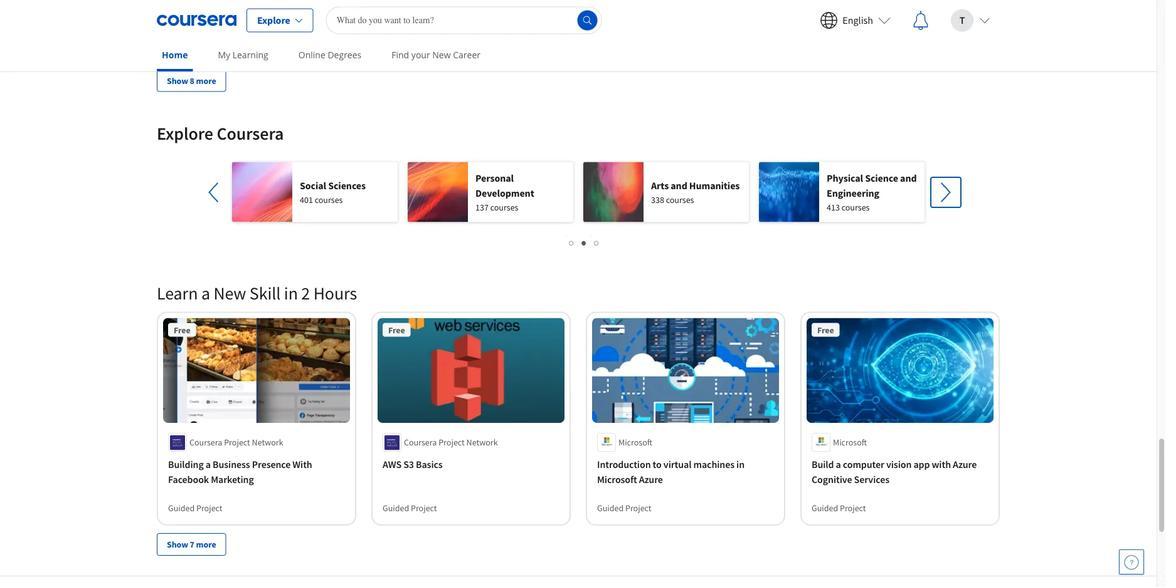 Task type: locate. For each thing, give the bounding box(es) containing it.
1 free from the left
[[174, 325, 190, 336]]

introduction
[[812, 0, 865, 7], [597, 459, 651, 471]]

coursera project network up aws s3 basics link
[[404, 437, 498, 449]]

t button
[[941, 0, 1000, 40]]

whatsapp business platform for developers link
[[168, 0, 345, 23]]

coursera project network up building a business presence with facebook marketing
[[189, 437, 283, 449]]

to left virtual
[[653, 459, 662, 471]]

home link
[[157, 41, 193, 72]]

project for aws s3 basics
[[411, 503, 437, 514]]

introduction inside "introduction to industrial bioprocess development"
[[812, 0, 865, 7]]

introduction left virtual
[[597, 459, 651, 471]]

a right 'building'
[[206, 459, 211, 471]]

2 show from the top
[[167, 540, 188, 551]]

1 horizontal spatial introduction
[[812, 0, 865, 7]]

0 vertical spatial in
[[284, 282, 298, 304]]

more right 8
[[196, 75, 216, 86]]

physical science and engineering image
[[759, 162, 819, 222]]

guided project down cognitive
[[812, 503, 866, 514]]

courses inside "arts and humanities 338 courses"
[[666, 194, 694, 205]]

t
[[960, 14, 965, 27]]

explore for explore coursera
[[157, 122, 213, 144]]

azure inside build a computer vision app with azure cognitive services
[[953, 459, 977, 471]]

explore
[[257, 14, 290, 27], [157, 122, 213, 144]]

business up coursera image
[[213, 0, 250, 7]]

3 guided project from the left
[[597, 503, 652, 514]]

in right machines
[[737, 459, 745, 471]]

development
[[812, 9, 869, 22], [476, 187, 534, 200]]

project down facebook
[[196, 503, 222, 514]]

learn a new skill in 2 hours
[[157, 282, 357, 304]]

introduction for introduction to industrial bioprocess development
[[812, 0, 865, 7]]

4 guided project from the left
[[812, 503, 866, 514]]

3 guided from the left
[[597, 503, 624, 514]]

more
[[196, 75, 216, 86], [196, 540, 216, 551]]

courses down engineering
[[842, 202, 870, 213]]

coursera
[[217, 122, 284, 144], [189, 437, 222, 449], [404, 437, 437, 449]]

0 vertical spatial azure
[[953, 459, 977, 471]]

project
[[224, 437, 250, 449], [439, 437, 465, 449], [196, 503, 222, 514], [411, 503, 437, 514], [625, 503, 652, 514], [840, 503, 866, 514]]

microsoft for to
[[619, 437, 652, 449]]

0 vertical spatial introduction
[[812, 0, 865, 7]]

network up 'presence'
[[252, 437, 283, 449]]

courses
[[315, 194, 343, 205], [666, 194, 694, 205], [490, 202, 518, 213], [842, 202, 870, 213]]

azure inside the introduction to virtual machines in microsoft azure
[[639, 474, 663, 486]]

show inside new on coursera collection element
[[167, 75, 188, 86]]

courses right 338
[[666, 194, 694, 205]]

1 guided project from the left
[[168, 503, 222, 514]]

bioprocess
[[921, 0, 968, 7]]

sciences
[[328, 180, 366, 192]]

introduction to virtual machines in microsoft azure link
[[597, 457, 774, 487]]

0 horizontal spatial new
[[214, 282, 246, 304]]

a
[[201, 282, 210, 304], [206, 459, 211, 471], [836, 459, 841, 471]]

guided project for build a computer vision app with azure cognitive services
[[812, 503, 866, 514]]

and right science
[[900, 172, 917, 185]]

personal
[[476, 172, 514, 185]]

physical
[[827, 172, 863, 185]]

1 vertical spatial to
[[653, 459, 662, 471]]

4 guided from the left
[[812, 503, 838, 514]]

2 guided project from the left
[[383, 503, 437, 514]]

1 horizontal spatial course
[[383, 39, 408, 50]]

0 vertical spatial business
[[213, 0, 250, 7]]

project down basics
[[411, 503, 437, 514]]

learn a new skill in 2 hours collection element
[[149, 262, 1008, 577]]

guided for introduction to virtual machines in microsoft azure
[[597, 503, 624, 514]]

1 network from the left
[[252, 437, 283, 449]]

more for show 7 more
[[196, 540, 216, 551]]

0 vertical spatial show
[[167, 75, 188, 86]]

3 free from the left
[[817, 325, 834, 336]]

0 horizontal spatial course
[[168, 39, 194, 50]]

more inside learn a new skill in 2 hours collection element
[[196, 540, 216, 551]]

guided for building a business presence with facebook marketing
[[168, 503, 195, 514]]

1 horizontal spatial in
[[737, 459, 745, 471]]

more inside new on coursera collection element
[[196, 75, 216, 86]]

guided for build a computer vision app with azure cognitive services
[[812, 503, 838, 514]]

1 show from the top
[[167, 75, 188, 86]]

None search field
[[326, 7, 602, 34]]

project down services
[[840, 503, 866, 514]]

to up english
[[867, 0, 876, 7]]

degrees
[[328, 49, 362, 61]]

guided project down s3
[[383, 503, 437, 514]]

1 vertical spatial development
[[476, 187, 534, 200]]

virtual
[[664, 459, 692, 471]]

services
[[854, 474, 890, 486]]

show for show 8 more
[[167, 75, 188, 86]]

0 vertical spatial development
[[812, 9, 869, 22]]

learning
[[233, 49, 268, 61]]

new left 'skill'
[[214, 282, 246, 304]]

0 horizontal spatial in
[[284, 282, 298, 304]]

find your new career link
[[387, 41, 486, 69]]

401
[[300, 194, 313, 205]]

1 horizontal spatial new
[[432, 49, 451, 61]]

0 horizontal spatial network
[[252, 437, 283, 449]]

to inside the introduction to virtual machines in microsoft azure
[[653, 459, 662, 471]]

413
[[827, 202, 840, 213]]

business
[[213, 0, 250, 7], [213, 459, 250, 471]]

guided project down facebook
[[168, 503, 222, 514]]

2 guided from the left
[[383, 503, 409, 514]]

microsoft for a
[[833, 437, 867, 449]]

building a business presence with facebook marketing
[[168, 459, 312, 486]]

explore down "platform"
[[257, 14, 290, 27]]

find your new career
[[392, 49, 481, 61]]

2 more from the top
[[196, 540, 216, 551]]

in for skill
[[284, 282, 298, 304]]

0 vertical spatial more
[[196, 75, 216, 86]]

coursera up 'social sciences' image
[[217, 122, 284, 144]]

guided project for aws s3 basics
[[383, 503, 437, 514]]

with
[[932, 459, 951, 471]]

developers
[[168, 9, 216, 22]]

course down coursera image
[[168, 39, 194, 50]]

new
[[432, 49, 451, 61], [214, 282, 246, 304]]

arts and humanities image
[[583, 162, 644, 222]]

1 vertical spatial business
[[213, 459, 250, 471]]

introduction to industrial bioprocess development
[[812, 0, 968, 22]]

new for your
[[432, 49, 451, 61]]

1 vertical spatial introduction
[[597, 459, 651, 471]]

guided project down the introduction to virtual machines in microsoft azure
[[597, 503, 652, 514]]

0 horizontal spatial coursera project network
[[189, 437, 283, 449]]

business inside building a business presence with facebook marketing
[[213, 459, 250, 471]]

0 horizontal spatial development
[[476, 187, 534, 200]]

explore down the show 8 more
[[157, 122, 213, 144]]

show left 8
[[167, 75, 188, 86]]

guided project
[[168, 503, 222, 514], [383, 503, 437, 514], [597, 503, 652, 514], [812, 503, 866, 514]]

show
[[167, 75, 188, 86], [167, 540, 188, 551]]

development inside "introduction to industrial bioprocess development"
[[812, 9, 869, 22]]

azure for with
[[953, 459, 977, 471]]

and inside "arts and humanities 338 courses"
[[671, 180, 687, 192]]

learn
[[157, 282, 198, 304]]

0 vertical spatial new
[[432, 49, 451, 61]]

1 coursera project network from the left
[[189, 437, 283, 449]]

skill
[[250, 282, 281, 304]]

1 horizontal spatial to
[[867, 0, 876, 7]]

online degrees link
[[293, 41, 367, 69]]

0 horizontal spatial free
[[174, 325, 190, 336]]

2
[[301, 282, 310, 304]]

a right build
[[836, 459, 841, 471]]

introduction inside the introduction to virtual machines in microsoft azure
[[597, 459, 651, 471]]

a for build
[[836, 459, 841, 471]]

1 business from the top
[[213, 0, 250, 7]]

basics
[[416, 459, 443, 471]]

social
[[300, 180, 326, 192]]

1 horizontal spatial and
[[900, 172, 917, 185]]

to for virtual
[[653, 459, 662, 471]]

and
[[900, 172, 917, 185], [671, 180, 687, 192]]

0 vertical spatial to
[[867, 0, 876, 7]]

1 horizontal spatial network
[[466, 437, 498, 449]]

azure
[[953, 459, 977, 471], [639, 474, 663, 486]]

microsoft inside the introduction to virtual machines in microsoft azure
[[597, 474, 637, 486]]

introduction up english
[[812, 0, 865, 7]]

whatsapp
[[168, 0, 211, 7]]

coursera up 'building'
[[189, 437, 222, 449]]

show inside learn a new skill in 2 hours collection element
[[167, 540, 188, 551]]

0 horizontal spatial to
[[653, 459, 662, 471]]

guided
[[168, 503, 195, 514], [383, 503, 409, 514], [597, 503, 624, 514], [812, 503, 838, 514]]

business up marketing
[[213, 459, 250, 471]]

1 horizontal spatial free
[[388, 325, 405, 336]]

2 network from the left
[[466, 437, 498, 449]]

coursera up the aws s3 basics
[[404, 437, 437, 449]]

courses down social at the top left
[[315, 194, 343, 205]]

project for building a business presence with facebook marketing
[[196, 503, 222, 514]]

0 horizontal spatial and
[[671, 180, 687, 192]]

online
[[298, 49, 325, 61]]

0 horizontal spatial introduction
[[597, 459, 651, 471]]

1 vertical spatial explore
[[157, 122, 213, 144]]

science
[[865, 172, 898, 185]]

in for machines
[[737, 459, 745, 471]]

s3
[[403, 459, 414, 471]]

project for introduction to virtual machines in microsoft azure
[[625, 503, 652, 514]]

app
[[914, 459, 930, 471]]

physical science and engineering 413 courses
[[827, 172, 917, 213]]

8
[[190, 75, 194, 86]]

a inside building a business presence with facebook marketing
[[206, 459, 211, 471]]

to
[[867, 0, 876, 7], [653, 459, 662, 471]]

aws s3 basics link
[[383, 457, 560, 472]]

aws
[[383, 459, 402, 471]]

course
[[168, 39, 194, 50], [383, 39, 408, 50]]

a inside build a computer vision app with azure cognitive services
[[836, 459, 841, 471]]

course left the "your"
[[383, 39, 408, 50]]

business inside "whatsapp business platform for developers"
[[213, 0, 250, 7]]

0 vertical spatial explore
[[257, 14, 290, 27]]

0 horizontal spatial azure
[[639, 474, 663, 486]]

introduction to virtual machines in microsoft azure
[[597, 459, 745, 486]]

english button
[[810, 0, 901, 40]]

2 business from the top
[[213, 459, 250, 471]]

1 vertical spatial azure
[[639, 474, 663, 486]]

new right the "your"
[[432, 49, 451, 61]]

coursera project network for business
[[189, 437, 283, 449]]

a right learn on the left
[[201, 282, 210, 304]]

online degrees
[[298, 49, 362, 61]]

in inside the introduction to virtual machines in microsoft azure
[[737, 459, 745, 471]]

network
[[252, 437, 283, 449], [466, 437, 498, 449]]

free
[[174, 325, 190, 336], [388, 325, 405, 336], [817, 325, 834, 336]]

1 vertical spatial new
[[214, 282, 246, 304]]

2 coursera project network from the left
[[404, 437, 498, 449]]

introduction to industrial bioprocess development link
[[812, 0, 989, 23]]

free for aws
[[388, 325, 405, 336]]

1 more from the top
[[196, 75, 216, 86]]

1 horizontal spatial coursera project network
[[404, 437, 498, 449]]

to inside "introduction to industrial bioprocess development"
[[867, 0, 876, 7]]

2 free from the left
[[388, 325, 405, 336]]

build
[[812, 459, 834, 471]]

show left 7
[[167, 540, 188, 551]]

free for build
[[817, 325, 834, 336]]

show 8 more
[[167, 75, 216, 86]]

explore inside "popup button"
[[257, 14, 290, 27]]

7
[[190, 540, 194, 551]]

in left the '2'
[[284, 282, 298, 304]]

0 horizontal spatial explore
[[157, 122, 213, 144]]

coursera project network
[[189, 437, 283, 449], [404, 437, 498, 449]]

in
[[284, 282, 298, 304], [737, 459, 745, 471]]

1 vertical spatial more
[[196, 540, 216, 551]]

find
[[392, 49, 409, 61]]

for
[[292, 0, 304, 7]]

project down the introduction to virtual machines in microsoft azure
[[625, 503, 652, 514]]

1 horizontal spatial azure
[[953, 459, 977, 471]]

more right 7
[[196, 540, 216, 551]]

1 guided from the left
[[168, 503, 195, 514]]

1 vertical spatial show
[[167, 540, 188, 551]]

machines
[[694, 459, 735, 471]]

courses right 137
[[490, 202, 518, 213]]

1 vertical spatial in
[[737, 459, 745, 471]]

network up aws s3 basics link
[[466, 437, 498, 449]]

marketing
[[211, 474, 254, 486]]

2 horizontal spatial free
[[817, 325, 834, 336]]

and right arts
[[671, 180, 687, 192]]

1 horizontal spatial explore
[[257, 14, 290, 27]]

1 horizontal spatial development
[[812, 9, 869, 22]]

microsoft
[[619, 437, 652, 449], [833, 437, 867, 449], [597, 474, 637, 486]]



Task type: vqa. For each thing, say whether or not it's contained in the screenshot.


Task type: describe. For each thing, give the bounding box(es) containing it.
courses inside personal development 137 courses
[[490, 202, 518, 213]]

facebook
[[168, 474, 209, 486]]

social sciences 401 courses
[[300, 180, 366, 205]]

personal development image
[[408, 162, 468, 222]]

engineering
[[827, 187, 880, 200]]

build a computer vision app with azure cognitive services
[[812, 459, 977, 486]]

home
[[162, 49, 188, 61]]

new on coursera collection element
[[149, 0, 1008, 112]]

free for building
[[174, 325, 190, 336]]

building a business presence with facebook marketing link
[[168, 457, 345, 487]]

show 8 more button
[[157, 69, 226, 92]]

338
[[651, 194, 664, 205]]

english
[[843, 14, 873, 27]]

new for a
[[214, 282, 246, 304]]

help center image
[[1124, 555, 1139, 570]]

What do you want to learn? text field
[[326, 7, 602, 34]]

whatsapp business platform for developers
[[168, 0, 304, 22]]

my learning link
[[213, 41, 273, 69]]

my learning
[[218, 49, 268, 61]]

coursera for aws
[[404, 437, 437, 449]]

courses inside 'social sciences 401 courses'
[[315, 194, 343, 205]]

project up building a business presence with facebook marketing
[[224, 437, 250, 449]]

azure for microsoft
[[639, 474, 663, 486]]

vision
[[886, 459, 912, 471]]

cognitive
[[812, 474, 852, 486]]

arts and humanities 338 courses
[[651, 180, 740, 205]]

explore button
[[247, 8, 313, 32]]

coursera image
[[157, 10, 237, 30]]

coursera project network for basics
[[404, 437, 498, 449]]

social sciences image
[[232, 162, 292, 222]]

to for industrial
[[867, 0, 876, 7]]

guided project for building a business presence with facebook marketing
[[168, 503, 222, 514]]

arts
[[651, 180, 669, 192]]

guided for aws s3 basics
[[383, 503, 409, 514]]

computer
[[843, 459, 884, 471]]

2 course from the left
[[383, 39, 408, 50]]

137
[[476, 202, 489, 213]]

and inside physical science and engineering 413 courses
[[900, 172, 917, 185]]

hours
[[313, 282, 357, 304]]

building
[[168, 459, 204, 471]]

project for build a computer vision app with azure cognitive services
[[840, 503, 866, 514]]

with
[[293, 459, 312, 471]]

1 course from the left
[[168, 39, 194, 50]]

coursera for building
[[189, 437, 222, 449]]

your
[[411, 49, 430, 61]]

project up aws s3 basics link
[[439, 437, 465, 449]]

career
[[453, 49, 481, 61]]

more for show 8 more
[[196, 75, 216, 86]]

a for building
[[206, 459, 211, 471]]

presence
[[252, 459, 291, 471]]

industrial
[[878, 0, 919, 7]]

network for business
[[252, 437, 283, 449]]

courses inside physical science and engineering 413 courses
[[842, 202, 870, 213]]

explore coursera
[[157, 122, 284, 144]]

explore for explore
[[257, 14, 290, 27]]

show for show 7 more
[[167, 540, 188, 551]]

build a computer vision app with azure cognitive services link
[[812, 457, 989, 487]]

show 7 more button
[[157, 534, 226, 556]]

move carousel left image
[[199, 177, 230, 208]]

humanities
[[689, 180, 740, 192]]

network for basics
[[466, 437, 498, 449]]

show 7 more
[[167, 540, 216, 551]]

move carousel right image
[[931, 177, 961, 208]]

personal development 137 courses
[[476, 172, 534, 213]]

platform
[[252, 0, 290, 7]]

aws s3 basics
[[383, 459, 443, 471]]

introduction for introduction to virtual machines in microsoft azure
[[597, 459, 651, 471]]

my
[[218, 49, 230, 61]]

guided project for introduction to virtual machines in microsoft azure
[[597, 503, 652, 514]]



